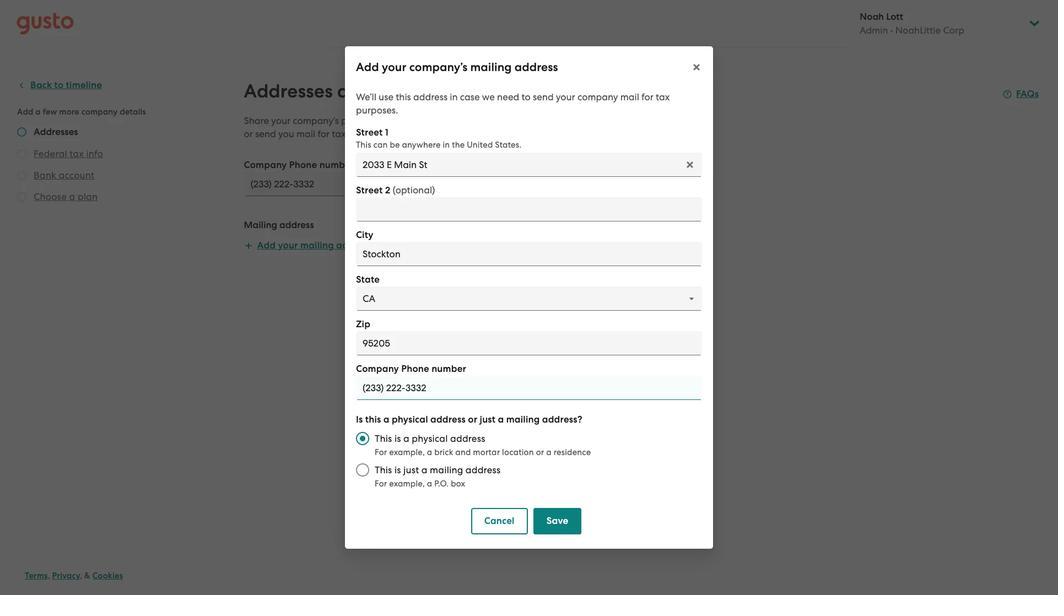 Task type: describe. For each thing, give the bounding box(es) containing it.
city
[[356, 229, 374, 241]]

save for save
[[547, 516, 569, 527]]

box
[[451, 479, 465, 489]]

send inside share your company's phone number and address, in case we need to contact you or send you mail for tax purposes.
[[255, 128, 276, 139]]

is this a physical address or just a mailing address?
[[356, 414, 583, 426]]

cancel button
[[471, 508, 528, 535]]

use
[[379, 92, 394, 103]]

save button
[[534, 508, 582, 535]]

address up we'll use this address in case we need to send your company mail for tax purposes.
[[515, 60, 558, 74]]

(555) 012-3456 telephone field
[[244, 172, 608, 196]]

addresses and contact details
[[244, 80, 505, 103]]

terms
[[25, 571, 48, 581]]

mail inside we'll use this address in case we need to send your company mail for tax purposes.
[[621, 92, 639, 103]]

(optional)
[[393, 185, 435, 196]]

a up mortar
[[498, 414, 504, 426]]

mailing up the details
[[471, 60, 512, 74]]

number for (555) 012-3456 telephone field
[[320, 159, 354, 171]]

is for a
[[395, 433, 401, 444]]

company's for phone
[[293, 115, 339, 126]]

add your mailing address
[[257, 240, 372, 251]]

your for share your company's phone number and address, in case we need to contact you or send you mail for tax purposes.
[[271, 115, 291, 126]]

mail inside share your company's phone number and address, in case we need to contact you or send you mail for tax purposes.
[[297, 128, 315, 139]]

mortar
[[473, 448, 500, 458]]

&
[[84, 571, 90, 581]]

send inside we'll use this address in case we need to send your company mail for tax purposes.
[[533, 92, 554, 103]]

address down is this a physical address or just a mailing address?
[[450, 433, 486, 444]]

a down the this is a physical address
[[427, 448, 432, 458]]

be
[[390, 140, 400, 150]]

phone for (555) 012-3456 telephone field
[[289, 159, 317, 171]]

tax inside we'll use this address in case we need to send your company mail for tax purposes.
[[656, 92, 670, 103]]

1 vertical spatial this
[[365, 414, 381, 426]]

address up state
[[336, 240, 372, 251]]

This is a physical address radio
[[351, 427, 375, 451]]

2
[[385, 185, 391, 196]]

purposes. inside share your company's phone number and address, in case we need to contact you or send you mail for tax purposes.
[[348, 128, 391, 139]]

faqs
[[1017, 88, 1039, 100]]

address inside we'll use this address in case we need to send your company mail for tax purposes.
[[413, 92, 448, 103]]

a right 'is'
[[384, 414, 390, 426]]

we'll
[[356, 92, 377, 103]]

1 horizontal spatial you
[[585, 115, 601, 126]]

in inside street 1 this can be anywhere in the united states.
[[443, 140, 450, 150]]

cookies button
[[92, 570, 123, 583]]

company for (555) 012-3456 telephone field
[[244, 159, 287, 171]]

phone for company phone number "telephone field"
[[401, 363, 429, 375]]

account menu element
[[846, 0, 1042, 47]]

company
[[578, 92, 618, 103]]

save and continue button
[[371, 281, 481, 308]]

mailing
[[244, 219, 277, 231]]

we inside share your company's phone number and address, in case we need to contact you or send you mail for tax purposes.
[[499, 115, 512, 126]]

privacy link
[[52, 571, 80, 581]]

is for just
[[395, 465, 401, 476]]

your for add your mailing address
[[278, 240, 298, 251]]

add your company's mailing address dialog
[[345, 46, 713, 549]]

This is just a mailing address radio
[[351, 458, 375, 482]]

save and continue
[[384, 288, 467, 300]]

Zip field
[[356, 331, 702, 356]]

Company Phone number telephone field
[[356, 376, 702, 400]]

this for this is just a mailing address
[[375, 465, 392, 476]]

this is just a mailing address
[[375, 465, 501, 476]]

City field
[[356, 242, 702, 266]]

this inside we'll use this address in case we need to send your company mail for tax purposes.
[[396, 92, 411, 103]]

and inside share your company's phone number and address, in case we need to contact you or send you mail for tax purposes.
[[408, 115, 425, 126]]

1 horizontal spatial just
[[480, 414, 496, 426]]

0 horizontal spatial just
[[404, 465, 419, 476]]

a up "for example, a p.o. box"
[[422, 465, 428, 476]]

home image
[[17, 12, 74, 34]]

continue
[[429, 288, 467, 300]]

your inside we'll use this address in case we need to send your company mail for tax purposes.
[[556, 92, 575, 103]]

this is a physical address
[[375, 433, 486, 444]]

street for 2
[[356, 185, 383, 196]]

address up the add your mailing address
[[280, 219, 314, 231]]



Task type: locate. For each thing, give the bounding box(es) containing it.
address up the this is a physical address
[[431, 414, 466, 426]]

case down add your company's mailing address
[[460, 92, 480, 103]]

company inside the dialog main content element
[[356, 363, 399, 375]]

1 vertical spatial for
[[375, 479, 387, 489]]

we'll use this address in case we need to send your company mail for tax purposes.
[[356, 92, 670, 116]]

0 vertical spatial send
[[533, 92, 554, 103]]

need
[[497, 92, 520, 103], [514, 115, 536, 126]]

case up united
[[477, 115, 497, 126]]

for inside we'll use this address in case we need to send your company mail for tax purposes.
[[642, 92, 654, 103]]

privacy
[[52, 571, 80, 581]]

company's for mailing
[[410, 60, 468, 74]]

for example, a brick and mortar location or a residence
[[375, 448, 591, 458]]

number down the phone
[[320, 159, 354, 171]]

number inside the dialog main content element
[[432, 363, 467, 375]]

company down share
[[244, 159, 287, 171]]

0 horizontal spatial contact
[[377, 80, 442, 103]]

or right location
[[536, 448, 544, 458]]

0 vertical spatial company
[[244, 159, 287, 171]]

physical up brick
[[412, 433, 448, 444]]

1 vertical spatial purposes.
[[348, 128, 391, 139]]

0 vertical spatial contact
[[377, 80, 442, 103]]

is up "for example, a p.o. box"
[[395, 465, 401, 476]]

1 horizontal spatial contact
[[550, 115, 583, 126]]

1 vertical spatial mail
[[297, 128, 315, 139]]

phone
[[289, 159, 317, 171], [401, 363, 429, 375]]

this right use
[[396, 92, 411, 103]]

in right address,
[[467, 115, 475, 126]]

1 vertical spatial phone
[[401, 363, 429, 375]]

in left the
[[443, 140, 450, 150]]

for for this is just a mailing address
[[375, 479, 387, 489]]

0 vertical spatial this
[[356, 140, 371, 150]]

1 horizontal spatial company phone number
[[356, 363, 467, 375]]

mailing address
[[244, 219, 314, 231]]

your
[[382, 60, 407, 74], [556, 92, 575, 103], [271, 115, 291, 126], [278, 240, 298, 251]]

mail down the addresses
[[297, 128, 315, 139]]

for example, a p.o. box
[[375, 479, 465, 489]]

add inside dialog
[[356, 60, 379, 74]]

1 vertical spatial you
[[278, 128, 294, 139]]

save inside button
[[547, 516, 569, 527]]

contact up share your company's phone number and address, in case we need to contact you or send you mail for tax purposes. on the top of the page
[[377, 80, 442, 103]]

1 vertical spatial is
[[395, 465, 401, 476]]

2 vertical spatial or
[[536, 448, 544, 458]]

addresses
[[244, 80, 333, 103]]

p.o.
[[435, 479, 449, 489]]

mail right company
[[621, 92, 639, 103]]

this down this is a physical address option
[[375, 465, 392, 476]]

need inside share your company's phone number and address, in case we need to contact you or send you mail for tax purposes.
[[514, 115, 536, 126]]

company's left the phone
[[293, 115, 339, 126]]

address up address,
[[413, 92, 448, 103]]

1 vertical spatial example,
[[389, 479, 425, 489]]

you down company
[[585, 115, 601, 126]]

add up addresses and contact details
[[356, 60, 379, 74]]

1 vertical spatial company
[[356, 363, 399, 375]]

company phone number for (555) 012-3456 telephone field
[[244, 159, 354, 171]]

residence
[[554, 448, 591, 458]]

2 vertical spatial this
[[375, 465, 392, 476]]

anywhere
[[402, 140, 441, 150]]

company down zip
[[356, 363, 399, 375]]

0 vertical spatial need
[[497, 92, 520, 103]]

0 horizontal spatial company phone number
[[244, 159, 354, 171]]

send left company
[[533, 92, 554, 103]]

add
[[356, 60, 379, 74], [257, 240, 276, 251]]

state
[[356, 274, 380, 286]]

save for save and continue
[[384, 288, 406, 300]]

add down mailing
[[257, 240, 276, 251]]

united
[[467, 140, 493, 150]]

this
[[356, 140, 371, 150], [375, 433, 392, 444], [375, 465, 392, 476]]

or inside share your company's phone number and address, in case we need to contact you or send you mail for tax purposes.
[[244, 128, 253, 139]]

, left the privacy link
[[48, 571, 50, 581]]

0 horizontal spatial add
[[257, 240, 276, 251]]

purposes. inside we'll use this address in case we need to send your company mail for tax purposes.
[[356, 105, 398, 116]]

purposes. up can
[[348, 128, 391, 139]]

you
[[585, 115, 601, 126], [278, 128, 294, 139]]

in up address,
[[450, 92, 458, 103]]

0 vertical spatial we
[[482, 92, 495, 103]]

street left 2
[[356, 185, 383, 196]]

or up for example, a brick and mortar location or a residence
[[468, 414, 478, 426]]

1 horizontal spatial ,
[[80, 571, 82, 581]]

0 horizontal spatial phone
[[289, 159, 317, 171]]

0 vertical spatial example,
[[389, 448, 425, 458]]

0 vertical spatial to
[[522, 92, 531, 103]]

0 vertical spatial for
[[375, 448, 387, 458]]

contact
[[377, 80, 442, 103], [550, 115, 583, 126]]

address,
[[428, 115, 464, 126]]

and right brick
[[456, 448, 471, 458]]

example, for just
[[389, 479, 425, 489]]

1 vertical spatial add
[[257, 240, 276, 251]]

0 vertical spatial company's
[[410, 60, 468, 74]]

share
[[244, 115, 269, 126]]

0 horizontal spatial or
[[244, 128, 253, 139]]

Street 2 field
[[356, 197, 702, 222]]

your right share
[[271, 115, 291, 126]]

0 horizontal spatial save
[[384, 288, 406, 300]]

just up "for example, a p.o. box"
[[404, 465, 419, 476]]

1 vertical spatial company phone number
[[356, 363, 467, 375]]

0 vertical spatial add
[[356, 60, 379, 74]]

1 horizontal spatial company
[[356, 363, 399, 375]]

or down share
[[244, 128, 253, 139]]

dialog main content element
[[345, 84, 713, 549]]

0 vertical spatial for
[[642, 92, 654, 103]]

0 vertical spatial tax
[[656, 92, 670, 103]]

mailing
[[471, 60, 512, 74], [300, 240, 334, 251], [506, 414, 540, 426], [430, 465, 463, 476]]

company's up the details
[[410, 60, 468, 74]]

is right this is a physical address option
[[395, 433, 401, 444]]

for up "this is just a mailing address" radio
[[375, 448, 387, 458]]

add for add your company's mailing address
[[356, 60, 379, 74]]

example, for a
[[389, 448, 425, 458]]

this right 'is'
[[365, 414, 381, 426]]

1 , from the left
[[48, 571, 50, 581]]

1 horizontal spatial or
[[468, 414, 478, 426]]

you down the addresses
[[278, 128, 294, 139]]

cookies
[[92, 571, 123, 581]]

1 vertical spatial we
[[499, 115, 512, 126]]

0 vertical spatial physical
[[392, 414, 428, 426]]

0 horizontal spatial send
[[255, 128, 276, 139]]

company phone number for company phone number "telephone field"
[[356, 363, 467, 375]]

address
[[515, 60, 558, 74], [413, 92, 448, 103], [280, 219, 314, 231], [336, 240, 372, 251], [431, 414, 466, 426], [450, 433, 486, 444], [466, 465, 501, 476]]

2 vertical spatial number
[[432, 363, 467, 375]]

1 horizontal spatial to
[[538, 115, 547, 126]]

address?
[[542, 414, 583, 426]]

physical for this
[[392, 414, 428, 426]]

phone inside the dialog main content element
[[401, 363, 429, 375]]

1 horizontal spatial mail
[[621, 92, 639, 103]]

street inside street 1 this can be anywhere in the united states.
[[356, 127, 383, 138]]

1 horizontal spatial number
[[372, 115, 406, 126]]

a left the p.o.
[[427, 479, 432, 489]]

cancel
[[484, 516, 515, 527]]

1 vertical spatial for
[[318, 128, 330, 139]]

and up anywhere
[[408, 115, 425, 126]]

can
[[374, 140, 388, 150]]

0 horizontal spatial ,
[[48, 571, 50, 581]]

a left the residence
[[547, 448, 552, 458]]

0 vertical spatial you
[[585, 115, 601, 126]]

mailing down mailing address
[[300, 240, 334, 251]]

contact down company
[[550, 115, 583, 126]]

your down mailing address
[[278, 240, 298, 251]]

tax inside share your company's phone number and address, in case we need to contact you or send you mail for tax purposes.
[[332, 128, 346, 139]]

0 vertical spatial save
[[384, 288, 406, 300]]

or
[[244, 128, 253, 139], [468, 414, 478, 426], [536, 448, 544, 458]]

mailing up the p.o.
[[430, 465, 463, 476]]

is
[[395, 433, 401, 444], [395, 465, 401, 476]]

we up states.
[[499, 115, 512, 126]]

2 horizontal spatial or
[[536, 448, 544, 458]]

in inside share your company's phone number and address, in case we need to contact you or send you mail for tax purposes.
[[467, 115, 475, 126]]

just
[[480, 414, 496, 426], [404, 465, 419, 476]]

number for company phone number "telephone field"
[[432, 363, 467, 375]]

send
[[533, 92, 554, 103], [255, 128, 276, 139]]

physical up the this is a physical address
[[392, 414, 428, 426]]

physical
[[392, 414, 428, 426], [412, 433, 448, 444]]

company's
[[410, 60, 468, 74], [293, 115, 339, 126]]

purposes.
[[356, 105, 398, 116], [348, 128, 391, 139]]

, left &
[[80, 571, 82, 581]]

to inside share your company's phone number and address, in case we need to contact you or send you mail for tax purposes.
[[538, 115, 547, 126]]

example, down the this is a physical address
[[389, 448, 425, 458]]

2 for from the top
[[375, 479, 387, 489]]

we down add your company's mailing address
[[482, 92, 495, 103]]

0 vertical spatial in
[[450, 92, 458, 103]]

0 vertical spatial purposes.
[[356, 105, 398, 116]]

case inside we'll use this address in case we need to send your company mail for tax purposes.
[[460, 92, 480, 103]]

share your company's phone number and address, in case we need to contact you or send you mail for tax purposes.
[[244, 115, 601, 139]]

for
[[642, 92, 654, 103], [318, 128, 330, 139]]

1 horizontal spatial save
[[547, 516, 569, 527]]

your left company
[[556, 92, 575, 103]]

and left continue
[[409, 288, 426, 300]]

mail
[[621, 92, 639, 103], [297, 128, 315, 139]]

1 vertical spatial need
[[514, 115, 536, 126]]

0 horizontal spatial you
[[278, 128, 294, 139]]

details
[[447, 80, 505, 103]]

and up the phone
[[337, 80, 372, 103]]

is
[[356, 414, 363, 426]]

company for company phone number "telephone field"
[[356, 363, 399, 375]]

1 vertical spatial save
[[547, 516, 569, 527]]

1 horizontal spatial for
[[642, 92, 654, 103]]

1 example, from the top
[[389, 448, 425, 458]]

company phone number
[[244, 159, 354, 171], [356, 363, 467, 375]]

0 vertical spatial phone
[[289, 159, 317, 171]]

for inside share your company's phone number and address, in case we need to contact you or send you mail for tax purposes.
[[318, 128, 330, 139]]

street 2 (optional)
[[356, 185, 435, 196]]

in inside we'll use this address in case we need to send your company mail for tax purposes.
[[450, 92, 458, 103]]

company's inside share your company's phone number and address, in case we need to contact you or send you mail for tax purposes.
[[293, 115, 339, 126]]

1 horizontal spatial send
[[533, 92, 554, 103]]

1 vertical spatial company's
[[293, 115, 339, 126]]

2 vertical spatial in
[[443, 140, 450, 150]]

for
[[375, 448, 387, 458], [375, 479, 387, 489]]

terms link
[[25, 571, 48, 581]]

to right the details
[[522, 92, 531, 103]]

1 street from the top
[[356, 127, 383, 138]]

0 horizontal spatial this
[[365, 414, 381, 426]]

0 horizontal spatial for
[[318, 128, 330, 139]]

physical for is
[[412, 433, 448, 444]]

0 horizontal spatial company
[[244, 159, 287, 171]]

number
[[372, 115, 406, 126], [320, 159, 354, 171], [432, 363, 467, 375]]

contact inside share your company's phone number and address, in case we need to contact you or send you mail for tax purposes.
[[550, 115, 583, 126]]

location
[[502, 448, 534, 458]]

street up can
[[356, 127, 383, 138]]

case inside share your company's phone number and address, in case we need to contact you or send you mail for tax purposes.
[[477, 115, 497, 126]]

1 vertical spatial this
[[375, 433, 392, 444]]

0 horizontal spatial number
[[320, 159, 354, 171]]

zip
[[356, 319, 371, 330]]

need inside we'll use this address in case we need to send your company mail for tax purposes.
[[497, 92, 520, 103]]

1 horizontal spatial add
[[356, 60, 379, 74]]

your up use
[[382, 60, 407, 74]]

1 for from the top
[[375, 448, 387, 458]]

states.
[[495, 140, 522, 150]]

0 vertical spatial is
[[395, 433, 401, 444]]

purposes. down use
[[356, 105, 398, 116]]

address down for example, a brick and mortar location or a residence
[[466, 465, 501, 476]]

0 vertical spatial number
[[372, 115, 406, 126]]

mailing down company phone number "telephone field"
[[506, 414, 540, 426]]

1 vertical spatial in
[[467, 115, 475, 126]]

1 vertical spatial to
[[538, 115, 547, 126]]

0 horizontal spatial company's
[[293, 115, 339, 126]]

0 vertical spatial this
[[396, 92, 411, 103]]

we inside we'll use this address in case we need to send your company mail for tax purposes.
[[482, 92, 495, 103]]

1 vertical spatial contact
[[550, 115, 583, 126]]

terms , privacy , & cookies
[[25, 571, 123, 581]]

2 horizontal spatial number
[[432, 363, 467, 375]]

the
[[452, 140, 465, 150]]

0 vertical spatial street
[[356, 127, 383, 138]]

0 vertical spatial mail
[[621, 92, 639, 103]]

1 vertical spatial street
[[356, 185, 383, 196]]

save
[[384, 288, 406, 300], [547, 516, 569, 527]]

add for add your mailing address
[[257, 240, 276, 251]]

in
[[450, 92, 458, 103], [467, 115, 475, 126], [443, 140, 450, 150]]

0 horizontal spatial tax
[[332, 128, 346, 139]]

brick
[[435, 448, 453, 458]]

1 vertical spatial case
[[477, 115, 497, 126]]

1 vertical spatial just
[[404, 465, 419, 476]]

for for this is a physical address
[[375, 448, 387, 458]]

0 vertical spatial company phone number
[[244, 159, 354, 171]]

to up street 1 field
[[538, 115, 547, 126]]

to
[[522, 92, 531, 103], [538, 115, 547, 126]]

2 street from the top
[[356, 185, 383, 196]]

street for 1
[[356, 127, 383, 138]]

1 vertical spatial or
[[468, 414, 478, 426]]

Street 1 field
[[356, 153, 702, 177]]

1 horizontal spatial we
[[499, 115, 512, 126]]

0 vertical spatial case
[[460, 92, 480, 103]]

number inside share your company's phone number and address, in case we need to contact you or send you mail for tax purposes.
[[372, 115, 406, 126]]

faqs button
[[1003, 88, 1039, 101]]

,
[[48, 571, 50, 581], [80, 571, 82, 581]]

0 horizontal spatial mail
[[297, 128, 315, 139]]

0 vertical spatial just
[[480, 414, 496, 426]]

1 horizontal spatial company's
[[410, 60, 468, 74]]

case
[[460, 92, 480, 103], [477, 115, 497, 126]]

and inside the dialog main content element
[[456, 448, 471, 458]]

this up "this is just a mailing address" radio
[[375, 433, 392, 444]]

example, down this is just a mailing address
[[389, 479, 425, 489]]

to inside we'll use this address in case we need to send your company mail for tax purposes.
[[522, 92, 531, 103]]

street 1 this can be anywhere in the united states.
[[356, 127, 522, 150]]

1 vertical spatial physical
[[412, 433, 448, 444]]

we
[[482, 92, 495, 103], [499, 115, 512, 126]]

2 is from the top
[[395, 465, 401, 476]]

1
[[385, 127, 389, 138]]

1 horizontal spatial phone
[[401, 363, 429, 375]]

1 is from the top
[[395, 433, 401, 444]]

your for add your company's mailing address
[[382, 60, 407, 74]]

this for this is a physical address
[[375, 433, 392, 444]]

this left can
[[356, 140, 371, 150]]

number up the '1'
[[372, 115, 406, 126]]

tax
[[656, 92, 670, 103], [332, 128, 346, 139]]

number up is this a physical address or just a mailing address?
[[432, 363, 467, 375]]

your inside share your company's phone number and address, in case we need to contact you or send you mail for tax purposes.
[[271, 115, 291, 126]]

company
[[244, 159, 287, 171], [356, 363, 399, 375]]

for down this is a physical address option
[[375, 479, 387, 489]]

1 vertical spatial tax
[[332, 128, 346, 139]]

0 horizontal spatial to
[[522, 92, 531, 103]]

1 vertical spatial send
[[255, 128, 276, 139]]

and inside "button"
[[409, 288, 426, 300]]

1 horizontal spatial this
[[396, 92, 411, 103]]

street
[[356, 127, 383, 138], [356, 185, 383, 196]]

a
[[384, 414, 390, 426], [498, 414, 504, 426], [404, 433, 410, 444], [427, 448, 432, 458], [547, 448, 552, 458], [422, 465, 428, 476], [427, 479, 432, 489]]

company phone number inside the dialog main content element
[[356, 363, 467, 375]]

example,
[[389, 448, 425, 458], [389, 479, 425, 489]]

and
[[337, 80, 372, 103], [408, 115, 425, 126], [409, 288, 426, 300], [456, 448, 471, 458]]

save inside "button"
[[384, 288, 406, 300]]

phone
[[341, 115, 369, 126]]

just up mortar
[[480, 414, 496, 426]]

this inside street 1 this can be anywhere in the united states.
[[356, 140, 371, 150]]

send down share
[[255, 128, 276, 139]]

0 horizontal spatial we
[[482, 92, 495, 103]]

1 vertical spatial number
[[320, 159, 354, 171]]

0 vertical spatial or
[[244, 128, 253, 139]]

2 example, from the top
[[389, 479, 425, 489]]

company's inside dialog
[[410, 60, 468, 74]]

this
[[396, 92, 411, 103], [365, 414, 381, 426]]

1 horizontal spatial tax
[[656, 92, 670, 103]]

a right this is a physical address option
[[404, 433, 410, 444]]

2 , from the left
[[80, 571, 82, 581]]

add your company's mailing address
[[356, 60, 558, 74]]



Task type: vqa. For each thing, say whether or not it's contained in the screenshot.
number related to Company Phone Number phone field
yes



